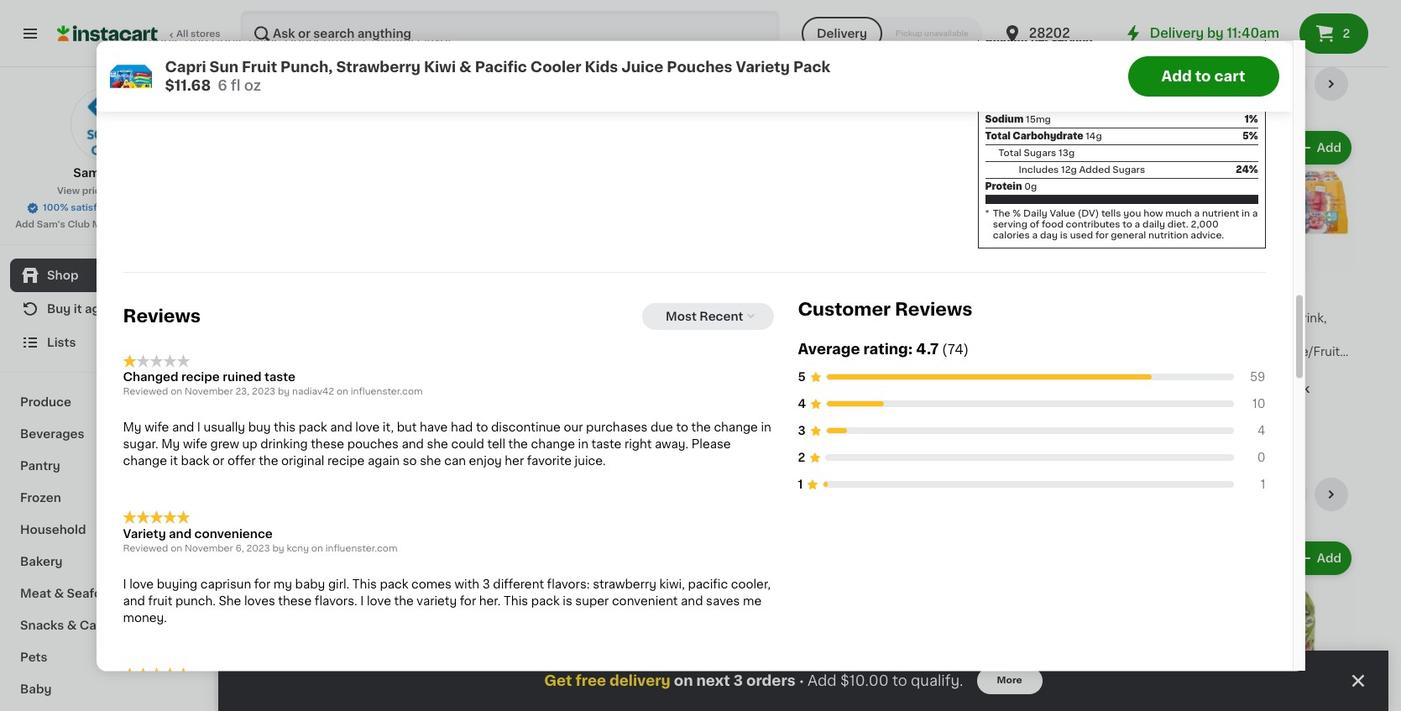 Task type: describe. For each thing, give the bounding box(es) containing it.
treatment tracker modal dialog
[[218, 651, 1389, 711]]

view all (20+) button
[[1155, 67, 1261, 101]]

many in stock down 2 x 86 fl oz
[[1066, 383, 1151, 395]]

3 inside i love buying caprisun for my baby girl. this pack comes with 3 different flavors: strawberry kiwi, pacific cooler, and fruit punch. she loves these flavors. i love the variety for her. this pack is super convenient and saves me money.
[[483, 579, 490, 590]]

28202 button
[[1002, 10, 1103, 57]]

many inside the 40 x 6 fl oz many in stock
[[269, 400, 303, 411]]

pantry link
[[10, 450, 204, 482]]

free
[[576, 674, 606, 688]]

fl inside 24 x 10 fl oz many in stock
[[1253, 363, 1262, 374]]

oz inside "button"
[[1224, 1, 1238, 13]]

influenster.com inside changed recipe ruined taste reviewed on november 23, 2023 by nadiav42 on influenster.com
[[351, 388, 423, 397]]

is inside * the % daily value (dv) tells you how much a nutrient in a serving of food contributes to a daily diet. 2,000 calories a day is used for general nutrition advice.
[[1060, 231, 1068, 240]]

12g
[[1061, 166, 1077, 175]]

punch, for capri sun fruit punch, strawberry kiwi & pacific cooler kids juice pouches variety pack
[[342, 312, 382, 324]]

stock inside 13 ocean spray juice drink variety pack 18 x 10 fl oz many in stock
[[798, 366, 832, 378]]

16 oz
[[731, 18, 760, 29]]

much
[[1166, 209, 1192, 219]]

save inside the spend $32, save $5 see eligible items
[[325, 423, 353, 435]]

serving inside amount per serving 60
[[1052, 36, 1093, 46]]

many inside 24 x 10 fl oz many in stock
[[1226, 383, 1260, 395]]

0 horizontal spatial reviews
[[123, 308, 201, 325]]

welch's
[[1209, 312, 1255, 324]]

(dv)
[[1078, 209, 1099, 219]]

general
[[1111, 231, 1146, 240]]

snacks & candy link
[[10, 610, 204, 642]]

in inside the 40 x 6 fl oz many in stock
[[305, 400, 316, 411]]

fl inside the 40 x 6 fl oz many in stock
[[292, 380, 300, 391]]

taste inside changed recipe ruined taste reviewed on november 23, 2023 by nadiav42 on influenster.com
[[264, 372, 295, 383]]

view all (40+) button
[[1155, 478, 1261, 511]]

5 for 5 24
[[900, 287, 913, 306]]

mark for strawberry
[[633, 312, 662, 324]]

more
[[997, 676, 1022, 685]]

advice.
[[1191, 231, 1225, 240]]

how
[[1144, 209, 1163, 219]]

sun for capri sun fruit punch, strawberry kiwi & pacific cooler kids juice pouches variety pack
[[287, 312, 309, 324]]

delivery by 11:40am link
[[1123, 24, 1280, 44]]

of
[[1030, 220, 1040, 230]]

2 vertical spatial change
[[123, 456, 167, 467]]

5 24
[[900, 287, 928, 306]]

pouches for capri sun fruit punch, strawberry kiwi & pacific cooler kids juice pouches variety pack
[[287, 363, 339, 374]]

2023 inside changed recipe ruined taste reviewed on november 23, 2023 by nadiav42 on influenster.com
[[252, 388, 276, 397]]

% inside * the % daily value (dv) tells you how much a nutrient in a serving of food contributes to a daily diet. 2,000 calories a day is used for general nutrition advice.
[[1013, 209, 1021, 219]]

saves
[[706, 595, 740, 607]]

0 horizontal spatial for
[[254, 579, 271, 590]]

pacific for capri sun fruit punch, strawberry kiwi & pacific cooler kids juice pouches variety pack $11.68 6 fl oz
[[475, 60, 527, 73]]

buy
[[248, 422, 271, 434]]

directions
[[123, 61, 186, 73]]

pacific
[[688, 579, 728, 590]]

add inside add to cart button
[[1162, 69, 1192, 82]]

0 horizontal spatial 2
[[798, 452, 805, 464]]

have
[[420, 422, 448, 434]]

x for 40 x 6 fl oz many in stock
[[271, 380, 278, 391]]

i love buying caprisun for my baby girl. this pack comes with 3 different flavors: strawberry kiwi, pacific cooler, and fruit punch. she loves these flavors. i love the variety for her. this pack is super convenient and saves me money.
[[123, 579, 771, 624]]

drinking
[[260, 439, 308, 451]]

service type group
[[802, 17, 982, 50]]

you
[[1124, 209, 1141, 219]]

sam's club link
[[70, 87, 144, 181]]

member's mark natural lemonade 52 fl oz
[[890, 312, 1013, 358]]

2 vertical spatial love
[[367, 595, 391, 607]]

value
[[1050, 209, 1076, 219]]

pacific for capri sun fruit punch, strawberry kiwi & pacific cooler kids juice pouches variety pack
[[252, 346, 292, 358]]

shop
[[47, 270, 78, 281]]

1 horizontal spatial sugars
[[1113, 166, 1145, 175]]

2 vertical spatial i
[[360, 595, 364, 607]]

juice inside 'capri sun fruit punch, strawberry kiwi & pacific cooler kids juice pouches variety pack $11.68 6 fl oz'
[[622, 60, 664, 73]]

to inside add sam's club membership to save 'link'
[[155, 220, 164, 229]]

back
[[181, 456, 209, 467]]

changed
[[123, 372, 178, 383]]

total sugars 13g
[[999, 149, 1075, 158]]

member's for member's mark strawberry lemonade
[[571, 312, 630, 324]]

1 horizontal spatial 4
[[1258, 425, 1266, 437]]

2 inside item carousel region
[[1050, 363, 1057, 374]]

0 horizontal spatial i
[[123, 579, 126, 590]]

many in stock down (74)
[[907, 366, 991, 378]]

0%
[[1242, 99, 1258, 108]]

the inside i love buying caprisun for my baby girl. this pack comes with 3 different flavors: strawberry kiwi, pacific cooler, and fruit punch. she loves these flavors. i love the variety for her. this pack is super convenient and saves me money.
[[394, 595, 414, 607]]

view pricing policy link
[[57, 185, 157, 198]]

juice inside capri sun fruit punch, strawberry kiwi & pacific cooler kids juice pouches variety pack
[[252, 363, 284, 374]]

lists link
[[10, 326, 204, 359]]

% daily value* 0%
[[1186, 82, 1258, 108]]

on right kcny
[[311, 544, 323, 553]]

x inside 13 ocean spray juice drink variety pack 18 x 10 fl oz many in stock
[[747, 346, 754, 358]]

total for total carbohydrate 14g
[[985, 132, 1011, 141]]

many up amount per serving 60
[[1066, 21, 1100, 33]]

get
[[544, 674, 572, 688]]

the up her
[[509, 439, 528, 451]]

frozen link
[[10, 482, 204, 514]]

pack inside 13 ocean spray juice drink variety pack 18 x 10 fl oz many in stock
[[775, 329, 803, 341]]

natural
[[890, 329, 947, 341]]

punch, for capri sun fruit punch, strawberry kiwi & pacific cooler kids juice pouches variety pack $11.68 6 fl oz
[[280, 60, 333, 73]]

1 horizontal spatial reviews
[[895, 301, 973, 319]]

recipe inside the my wife and i usually buy this pack and love it, but have had to discontinue our purchases due to the change in sugar. my wife grew up drinking these pouches and she could tell the change in taste right away. please change it back or offer the original recipe again so she can enjoy her favorite juice.
[[327, 456, 365, 467]]

oz inside member's mark natural lemonade 52 fl oz
[[919, 346, 933, 358]]

delivery for delivery
[[817, 28, 867, 39]]

cooler for capri sun fruit punch, strawberry kiwi & pacific cooler kids juice pouches variety pack
[[295, 346, 334, 358]]

1 vertical spatial love
[[129, 579, 154, 590]]

in inside 13 ocean spray juice drink variety pack 18 x 10 fl oz many in stock
[[784, 366, 795, 378]]

it inside the my wife and i usually buy this pack and love it, but have had to discontinue our purchases due to the change in sugar. my wife grew up drinking these pouches and she could tell the change in taste right away. please change it back or offer the original recipe again so she can enjoy her favorite juice.
[[170, 456, 178, 467]]

fruit
[[148, 595, 172, 607]]

oz right 86
[[1100, 363, 1114, 374]]

variety inside 13 ocean spray juice drink variety pack 18 x 10 fl oz many in stock
[[731, 329, 772, 341]]

0 horizontal spatial sugars
[[1024, 149, 1057, 158]]

my wife and i usually buy this pack and love it, but have had to discontinue our purchases due to the change in sugar. my wife grew up drinking these pouches and she could tell the change in taste right away. please change it back or offer the original recipe again so she can enjoy her favorite juice.
[[123, 422, 772, 467]]

caprisun
[[200, 579, 251, 590]]

product group containing 5
[[890, 128, 1036, 384]]

lb for 5 x 5 lb
[[602, 1, 613, 13]]

$11.68
[[165, 78, 211, 92]]

variety inside 'capri sun fruit punch, strawberry kiwi & pacific cooler kids juice pouches variety pack $11.68 6 fl oz'
[[736, 60, 790, 73]]

super
[[575, 595, 609, 607]]

cooler for capri sun fruit punch, strawberry kiwi & pacific cooler kids juice pouches variety pack $11.68 6 fl oz
[[531, 60, 581, 73]]

$5.24 element
[[571, 280, 717, 310]]

lb for 3 x 3 lb
[[443, 1, 454, 13]]

24%
[[1236, 166, 1258, 175]]

sun for capri sun fruit punch, strawberry kiwi & pacific cooler kids juice pouches variety pack $11.68 6 fl oz
[[210, 60, 239, 73]]

up
[[242, 439, 258, 451]]

x for 5 x 5 lb
[[582, 1, 589, 13]]

i inside the my wife and i usually buy this pack and love it, but have had to discontinue our purchases due to the change in sugar. my wife grew up drinking these pouches and she could tell the change in taste right away. please change it back or offer the original recipe again so she can enjoy her favorite juice.
[[197, 422, 201, 434]]

and up so
[[402, 439, 424, 451]]

0 horizontal spatial again
[[85, 303, 118, 315]]

cart
[[1214, 69, 1246, 82]]

0 horizontal spatial wife
[[145, 422, 169, 434]]

100% satisfaction guarantee button
[[26, 198, 188, 215]]

many down 2 x 86 fl oz
[[1066, 383, 1100, 395]]

oz inside 24 x 10 fl oz many in stock
[[1264, 363, 1279, 374]]

strawberry
[[593, 579, 657, 590]]

these inside i love buying caprisun for my baby girl. this pack comes with 3 different flavors: strawberry kiwi, pacific cooler, and fruit punch. she loves these flavors. i love the variety for her. this pack is super convenient and saves me money.
[[278, 595, 312, 607]]

food
[[1042, 220, 1064, 230]]

and inside variety and convenience reviewed on november 6, 2023 by kcny on influenster.com
[[169, 528, 192, 540]]

away.
[[655, 439, 689, 451]]

insert
[[123, 90, 157, 102]]

mark for natural
[[952, 312, 981, 324]]

daily
[[1143, 220, 1165, 230]]

12 oz container
[[1209, 1, 1299, 13]]

28202
[[1029, 27, 1070, 39]]

total carbohydrate 14g
[[985, 132, 1102, 141]]

on right nadiav42
[[337, 388, 348, 397]]

sam's club logo image
[[70, 87, 144, 161]]

get free delivery on next 3 orders • add $10.00 to qualify.
[[544, 674, 964, 688]]

lemonade for strawberry
[[639, 329, 702, 341]]

delivery by 11:40am
[[1150, 27, 1280, 39]]

kiwi for capri sun fruit punch, strawberry kiwi & pacific cooler kids juice pouches variety pack
[[320, 329, 344, 341]]

0 horizontal spatial it
[[74, 303, 82, 315]]

drink
[[845, 312, 876, 324]]

1 vertical spatial change
[[531, 439, 575, 451]]

1 horizontal spatial for
[[460, 595, 476, 607]]

pouches for capri sun fruit punch, strawberry kiwi & pacific cooler kids juice pouches variety pack $11.68 6 fl oz
[[667, 60, 733, 73]]

24 inside 5 24
[[915, 288, 928, 298]]

$16.01 element
[[1209, 280, 1355, 310]]

member's for member's mark natural lemonade 52 fl oz
[[890, 312, 949, 324]]

stock inside the 40 x 6 fl oz many in stock
[[319, 400, 353, 411]]

on inside get free delivery on next 3 orders • add $10.00 to qualify.
[[674, 674, 693, 688]]

24 inside 24 x 10 fl oz many in stock
[[1209, 363, 1224, 374]]

24 x 10 fl oz many in stock
[[1209, 363, 1310, 395]]

2 button
[[1300, 13, 1369, 54]]

product group containing capri sun fruit punch, strawberry kiwi & pacific cooler kids juice pouches variety pack
[[252, 128, 398, 456]]

many up the fruit juice
[[269, 4, 303, 16]]

0 vertical spatial 4
[[798, 398, 806, 410]]

pets link
[[10, 642, 204, 673]]

capri sun fruit punch, strawberry kiwi & pacific cooler kids juice pouches variety pack $11.68 6 fl oz
[[165, 60, 831, 92]]

1 vertical spatial she
[[420, 456, 441, 467]]

10 inside 13 ocean spray juice drink variety pack 18 x 10 fl oz many in stock
[[756, 346, 770, 358]]

0 vertical spatial change
[[714, 422, 758, 434]]

produce
[[20, 396, 71, 408]]

for inside * the % daily value (dv) tells you how much a nutrient in a serving of food contributes to a daily diet. 2,000 calories a day is used for general nutrition advice.
[[1096, 231, 1109, 240]]

5 for 5 x 5 lb
[[571, 1, 579, 13]]

to inside add to cart button
[[1195, 69, 1211, 82]]

(20+)
[[1211, 78, 1243, 90]]

•
[[799, 674, 804, 688]]

club inside add sam's club membership to save 'link'
[[67, 220, 90, 229]]

0 horizontal spatial my
[[123, 422, 142, 434]]

lemonade for natural
[[950, 329, 1013, 341]]

16
[[731, 18, 744, 29]]

love inside the my wife and i usually buy this pack and love it, but have had to discontinue our purchases due to the change in sugar. my wife grew up drinking these pouches and she could tell the change in taste right away. please change it back or offer the original recipe again so she can enjoy her favorite juice.
[[355, 422, 380, 434]]

by inside changed recipe ruined taste reviewed on november 23, 2023 by nadiav42 on influenster.com
[[278, 388, 290, 397]]

pack inside the my wife and i usually buy this pack and love it, but have had to discontinue our purchases due to the change in sugar. my wife grew up drinking these pouches and she could tell the change in taste right away. please change it back or offer the original recipe again so she can enjoy her favorite juice.
[[299, 422, 327, 434]]

comes
[[411, 579, 452, 590]]

capri for capri sun fruit punch, strawberry kiwi & pacific cooler kids juice pouches variety pack $11.68 6 fl oz
[[165, 60, 206, 73]]

see
[[252, 442, 275, 453]]

variety and convenience reviewed on november 6, 2023 by kcny on influenster.com
[[123, 528, 398, 553]]

x for 24 x 10 fl oz many in stock
[[1227, 363, 1234, 374]]

0 vertical spatial sam's
[[73, 167, 109, 179]]

money.
[[123, 612, 167, 624]]

sponsored badge image
[[731, 33, 781, 43]]

loves
[[244, 595, 275, 607]]

24 inside welch's juice drink, orange pineapple/grape/fruit punch flavored, 24 pack
[[1306, 363, 1321, 374]]

59 inside item carousel region
[[596, 699, 609, 709]]

many down 4.7
[[907, 366, 941, 378]]

flavored,
[[1249, 363, 1303, 374]]

average rating: 4.7 (74)
[[798, 343, 969, 356]]

meat
[[20, 588, 51, 600]]

sam's inside 'link'
[[37, 220, 65, 229]]

many in stock up the fruit juice
[[269, 4, 353, 16]]

view for view pricing policy
[[57, 186, 80, 196]]

item carousel region containing view all (40+)
[[252, 478, 1355, 711]]

& inside 'capri sun fruit punch, strawberry kiwi & pacific cooler kids juice pouches variety pack $11.68 6 fl oz'
[[459, 60, 472, 73]]

oz inside 13 ocean spray juice drink variety pack 18 x 10 fl oz many in stock
[[784, 346, 798, 358]]

the up please
[[692, 422, 711, 434]]

flavors.
[[315, 595, 357, 607]]

10 inside 24 x 10 fl oz many in stock
[[1237, 363, 1251, 374]]

add inside add sam's club membership to save 'link'
[[15, 220, 35, 229]]

1 vertical spatial this
[[504, 595, 528, 607]]

and up money.
[[123, 595, 145, 607]]

kids for capri sun fruit punch, strawberry kiwi & pacific cooler kids juice pouches variety pack $11.68 6 fl oz
[[585, 60, 618, 73]]

enjoy
[[469, 456, 502, 467]]

0 vertical spatial she
[[427, 439, 448, 451]]

november inside changed recipe ruined taste reviewed on november 23, 2023 by nadiav42 on influenster.com
[[185, 388, 233, 397]]

it,
[[383, 422, 394, 434]]

view for view all (40+)
[[1162, 489, 1191, 500]]

and up items
[[330, 422, 352, 434]]

punch.
[[175, 595, 216, 607]]

my
[[274, 579, 292, 590]]

fruit for capri sun fruit punch, strawberry kiwi & pacific cooler kids juice pouches variety pack
[[312, 312, 339, 324]]

discontinue
[[491, 422, 561, 434]]

pack inside 'capri sun fruit punch, strawberry kiwi & pacific cooler kids juice pouches variety pack $11.68 6 fl oz'
[[793, 60, 831, 73]]

these inside the my wife and i usually buy this pack and love it, but have had to discontinue our purchases due to the change in sugar. my wife grew up drinking these pouches and she could tell the change in taste right away. please change it back or offer the original recipe again so she can enjoy her favorite juice.
[[311, 439, 344, 451]]

6 inside 'capri sun fruit punch, strawberry kiwi & pacific cooler kids juice pouches variety pack $11.68 6 fl oz'
[[218, 78, 227, 92]]

a up 2,000
[[1194, 209, 1200, 219]]

add inside get free delivery on next 3 orders • add $10.00 to qualify.
[[808, 674, 837, 688]]

strawberry for capri sun fruit punch, strawberry kiwi & pacific cooler kids juice pouches variety pack $11.68 6 fl oz
[[336, 60, 421, 73]]

oz inside button
[[746, 18, 760, 29]]

tells
[[1102, 209, 1121, 219]]

add button inside product group
[[966, 133, 1031, 163]]

view pricing policy
[[57, 186, 147, 196]]

14g
[[1086, 132, 1102, 141]]

product group containing 13
[[731, 128, 877, 399]]

in inside 24 x 10 fl oz many in stock
[[1263, 383, 1274, 395]]

again inside the my wife and i usually buy this pack and love it, but have had to discontinue our purchases due to the change in sugar. my wife grew up drinking these pouches and she could tell the change in taste right away. please change it back or offer the original recipe again so she can enjoy her favorite juice.
[[368, 456, 400, 467]]

1%
[[1245, 115, 1258, 125]]

13
[[740, 287, 762, 306]]



Task type: locate. For each thing, give the bounding box(es) containing it.
taste inside the my wife and i usually buy this pack and love it, but have had to discontinue our purchases due to the change in sugar. my wife grew up drinking these pouches and she could tell the change in taste right away. please change it back or offer the original recipe again so she can enjoy her favorite juice.
[[592, 439, 622, 451]]

mark down $5.24 element
[[633, 312, 662, 324]]

$8.14 element
[[411, 691, 558, 711]]

i down "bakery" link
[[123, 579, 126, 590]]

all stores link
[[57, 10, 222, 57]]

fl right 86
[[1089, 363, 1097, 374]]

serving up calories
[[993, 220, 1028, 230]]

0 vertical spatial influenster.com
[[351, 388, 423, 397]]

variety inside capri sun fruit punch, strawberry kiwi & pacific cooler kids juice pouches variety pack
[[342, 363, 383, 374]]

& down 3 x 3 lb button
[[459, 60, 472, 73]]

daily inside * the % daily value (dv) tells you how much a nutrient in a serving of food contributes to a daily diet. 2,000 calories a day is used for general nutrition advice.
[[1024, 209, 1048, 219]]

by inside variety and convenience reviewed on november 6, 2023 by kcny on influenster.com
[[272, 544, 284, 553]]

november inside variety and convenience reviewed on november 6, 2023 by kcny on influenster.com
[[185, 544, 233, 553]]

diet.
[[1168, 220, 1189, 230]]

pouches inside capri sun fruit punch, strawberry kiwi & pacific cooler kids juice pouches variety pack
[[287, 363, 339, 374]]

1 horizontal spatial daily
[[1197, 82, 1223, 91]]

please
[[692, 439, 731, 451]]

reviewed down 'changed'
[[123, 388, 168, 397]]

0 vertical spatial 59
[[1250, 371, 1266, 383]]

1 horizontal spatial taste
[[592, 439, 622, 451]]

0 horizontal spatial 4
[[798, 398, 806, 410]]

strawberry for capri sun fruit punch, strawberry kiwi & pacific cooler kids juice pouches variety pack
[[252, 329, 317, 341]]

usually
[[204, 422, 245, 434]]

capri inside capri sun fruit punch, strawberry kiwi & pacific cooler kids juice pouches variety pack
[[252, 312, 284, 324]]

all inside popup button
[[1193, 489, 1207, 500]]

to inside * the % daily value (dv) tells you how much a nutrient in a serving of food contributes to a daily diet. 2,000 calories a day is used for general nutrition advice.
[[1123, 220, 1133, 230]]

next
[[696, 674, 730, 688]]

1 vertical spatial view
[[57, 186, 80, 196]]

club up policy
[[112, 167, 141, 179]]

40
[[252, 380, 268, 391]]

0 vertical spatial %
[[1186, 82, 1195, 91]]

reviewed up buying
[[123, 544, 168, 553]]

view inside popup button
[[1162, 78, 1191, 90]]

household link
[[10, 514, 204, 546]]

x inside 24 x 10 fl oz many in stock
[[1227, 363, 1234, 374]]

love right the 'flavors.'
[[367, 595, 391, 607]]

%
[[1186, 82, 1195, 91], [1013, 209, 1021, 219]]

kiwi down "3 x 3 lb"
[[424, 60, 456, 73]]

2 horizontal spatial for
[[1096, 231, 1109, 240]]

items
[[325, 442, 359, 453]]

0 horizontal spatial taste
[[264, 372, 295, 383]]

member's inside 'member's mark strawberry lemonade'
[[571, 312, 630, 324]]

0 vertical spatial daily
[[1197, 82, 1223, 91]]

None search field
[[240, 10, 780, 57]]

wife up back
[[183, 439, 207, 451]]

oz right "12"
[[1224, 1, 1238, 13]]

0 horizontal spatial is
[[563, 595, 572, 607]]

1 horizontal spatial my
[[161, 439, 180, 451]]

2 horizontal spatial 2
[[1343, 28, 1350, 39]]

(74)
[[942, 343, 969, 356]]

1 lb from the left
[[443, 1, 454, 13]]

punch, inside capri sun fruit punch, strawberry kiwi & pacific cooler kids juice pouches variety pack
[[342, 312, 382, 324]]

day
[[1040, 231, 1058, 240]]

all stores
[[176, 29, 221, 39]]

customer
[[798, 301, 891, 319]]

stock inside 24 x 10 fl oz many in stock
[[1276, 383, 1310, 395]]

1 horizontal spatial punch,
[[342, 312, 382, 324]]

23,
[[235, 388, 250, 397]]

1 mark from the left
[[633, 312, 662, 324]]

1 horizontal spatial pacific
[[475, 60, 527, 73]]

juice inside 13 ocean spray juice drink variety pack 18 x 10 fl oz many in stock
[[810, 312, 842, 324]]

had
[[451, 422, 473, 434]]

welch's juice drink, orange pineapple/grape/fruit punch flavored, 24 pack
[[1209, 312, 1352, 374]]

1 horizontal spatial 6
[[281, 380, 289, 391]]

a
[[1194, 209, 1200, 219], [1253, 209, 1258, 219], [1135, 220, 1140, 230], [1032, 231, 1038, 240]]

1 horizontal spatial mark
[[952, 312, 981, 324]]

delivery for delivery by 11:40am
[[1150, 27, 1204, 39]]

reviewed inside changed recipe ruined taste reviewed on november 23, 2023 by nadiav42 on influenster.com
[[123, 388, 168, 397]]

1 horizontal spatial serving
[[1052, 36, 1093, 46]]

variety inside variety and convenience reviewed on november 6, 2023 by kcny on influenster.com
[[123, 528, 166, 540]]

different
[[493, 579, 544, 590]]

1 1 from the left
[[798, 479, 803, 491]]

1 vertical spatial it
[[170, 456, 178, 467]]

policy
[[118, 186, 147, 196]]

reviews up natural
[[895, 301, 973, 319]]

1 vertical spatial serving
[[993, 220, 1028, 230]]

* the % daily value (dv) tells you how much a nutrient in a serving of food contributes to a daily diet. 2,000 calories a day is used for general nutrition advice.
[[985, 209, 1258, 240]]

oz inside the 40 x 6 fl oz many in stock
[[303, 380, 317, 391]]

juice
[[622, 60, 664, 73], [300, 75, 352, 92], [810, 312, 842, 324], [1258, 312, 1290, 324], [252, 363, 284, 374]]

pack
[[793, 60, 831, 73], [775, 329, 803, 341], [1324, 363, 1352, 374], [252, 380, 280, 391]]

2 1 from the left
[[1261, 479, 1266, 491]]

1 horizontal spatial 1
[[1261, 479, 1266, 491]]

change up please
[[714, 422, 758, 434]]

1 vertical spatial kids
[[337, 346, 363, 358]]

0 horizontal spatial 1
[[798, 479, 803, 491]]

1 all from the top
[[1194, 78, 1208, 90]]

0 vertical spatial by
[[1207, 27, 1224, 39]]

1 reviewed from the top
[[123, 388, 168, 397]]

can
[[444, 456, 466, 467]]

kiwi inside capri sun fruit punch, strawberry kiwi & pacific cooler kids juice pouches variety pack
[[320, 329, 344, 341]]

nutrition
[[1149, 231, 1189, 240]]

delivery
[[610, 674, 671, 688]]

fruit right into at the left of the page
[[252, 75, 295, 92]]

1 vertical spatial punch,
[[342, 312, 382, 324]]

kcny
[[287, 544, 309, 553]]

& inside meat & seafood link
[[54, 588, 64, 600]]

0g
[[1025, 182, 1037, 192]]

fruit
[[242, 60, 277, 73], [252, 75, 295, 92], [312, 312, 339, 324]]

save down guarantee
[[167, 220, 189, 229]]

0 vertical spatial club
[[112, 167, 141, 179]]

1 horizontal spatial strawberry
[[336, 60, 421, 73]]

2 vertical spatial pack
[[531, 595, 560, 607]]

1 horizontal spatial pack
[[380, 579, 408, 590]]

2 vertical spatial by
[[272, 544, 284, 553]]

fruit up nadiav42
[[312, 312, 339, 324]]

into
[[195, 90, 218, 102]]

orange
[[1209, 329, 1253, 341]]

% inside % daily value* 0%
[[1186, 82, 1195, 91]]

1 many in stock button from the left
[[252, 0, 398, 22]]

add sam's club membership to save
[[15, 220, 189, 229]]

52
[[890, 346, 905, 358]]

1 vertical spatial recipe
[[327, 456, 365, 467]]

view for view all (20+)
[[1162, 78, 1191, 90]]

her
[[505, 456, 524, 467]]

product group
[[731, 0, 877, 47], [252, 128, 398, 456], [731, 128, 877, 399], [890, 128, 1036, 384], [1050, 128, 1196, 401], [1209, 128, 1355, 401], [252, 538, 398, 711], [1209, 538, 1355, 711]]

it left back
[[170, 456, 178, 467]]

2 member's from the left
[[890, 312, 949, 324]]

12 oz container button
[[1209, 0, 1355, 15]]

strawberry inside 'member's mark strawberry lemonade'
[[571, 329, 636, 341]]

2 vertical spatial 2
[[798, 452, 805, 464]]

the down comes
[[394, 595, 414, 607]]

0 horizontal spatial many in stock button
[[252, 0, 398, 22]]

pacific inside 'capri sun fruit punch, strawberry kiwi & pacific cooler kids juice pouches variety pack $11.68 6 fl oz'
[[475, 60, 527, 73]]

0 vertical spatial punch,
[[280, 60, 333, 73]]

is
[[1060, 231, 1068, 240], [563, 595, 572, 607]]

1 november from the top
[[185, 388, 233, 397]]

1 horizontal spatial 24
[[1209, 363, 1224, 374]]

punch, inside 'capri sun fruit punch, strawberry kiwi & pacific cooler kids juice pouches variety pack $11.68 6 fl oz'
[[280, 60, 333, 73]]

oz inside 'capri sun fruit punch, strawberry kiwi & pacific cooler kids juice pouches variety pack $11.68 6 fl oz'
[[244, 78, 261, 92]]

10 down pineapple/grape/fruit
[[1237, 363, 1251, 374]]

1 vertical spatial pack
[[380, 579, 408, 590]]

item carousel region containing 13
[[252, 67, 1355, 464]]

the down see
[[259, 456, 278, 467]]

24 up customer reviews at the top
[[915, 288, 928, 298]]

product group containing 16 oz
[[731, 0, 877, 47]]

capri inside 'capri sun fruit punch, strawberry kiwi & pacific cooler kids juice pouches variety pack $11.68 6 fl oz'
[[165, 60, 206, 73]]

rating:
[[864, 343, 913, 356]]

2 reviewed from the top
[[123, 544, 168, 553]]

capri up ruined
[[252, 312, 284, 324]]

1 vertical spatial i
[[123, 579, 126, 590]]

influenster.com up girl.
[[325, 544, 398, 553]]

reviewed inside variety and convenience reviewed on november 6, 2023 by kcny on influenster.com
[[123, 544, 168, 553]]

club inside sam's club link
[[112, 167, 141, 179]]

strawberry up changed recipe ruined taste reviewed on november 23, 2023 by nadiav42 on influenster.com
[[252, 329, 317, 341]]

item carousel region
[[252, 67, 1355, 464], [252, 478, 1355, 711]]

fl inside 'capri sun fruit punch, strawberry kiwi & pacific cooler kids juice pouches variety pack $11.68 6 fl oz'
[[231, 78, 241, 92]]

2023 right 23,
[[252, 388, 276, 397]]

5 for 5
[[798, 371, 806, 383]]

stock
[[319, 4, 353, 16], [1117, 21, 1151, 33], [798, 366, 832, 378], [957, 366, 991, 378], [1117, 383, 1151, 395], [1276, 383, 1310, 395], [319, 400, 353, 411]]

fruit inside 'capri sun fruit punch, strawberry kiwi & pacific cooler kids juice pouches variety pack $11.68 6 fl oz'
[[242, 60, 277, 73]]

add to cart button
[[1128, 55, 1279, 96]]

beverages
[[20, 428, 84, 440]]

lemonade up (74)
[[950, 329, 1013, 341]]

0 horizontal spatial mark
[[633, 312, 662, 324]]

kids inside 'capri sun fruit punch, strawberry kiwi & pacific cooler kids juice pouches variety pack $11.68 6 fl oz'
[[585, 60, 618, 73]]

a down you
[[1135, 220, 1140, 230]]

pack down spray on the right top of page
[[775, 329, 803, 341]]

3 inside get free delivery on next 3 orders • add $10.00 to qualify.
[[734, 674, 743, 688]]

sodium 15mg
[[985, 115, 1051, 125]]

1 vertical spatial daily
[[1024, 209, 1048, 219]]

0 vertical spatial is
[[1060, 231, 1068, 240]]

1 horizontal spatial %
[[1186, 82, 1195, 91]]

& up the 40 x 6 fl oz many in stock
[[347, 329, 356, 341]]

2 all from the top
[[1193, 489, 1207, 500]]

x
[[422, 1, 429, 13], [582, 1, 589, 13], [747, 346, 754, 358], [1060, 363, 1067, 374], [1227, 363, 1234, 374], [271, 380, 278, 391]]

is right the day
[[1060, 231, 1068, 240]]

carbohydrate
[[1013, 132, 1084, 141]]

save up items
[[325, 423, 353, 435]]

fruit for capri sun fruit punch, strawberry kiwi & pacific cooler kids juice pouches variety pack $11.68 6 fl oz
[[242, 60, 277, 73]]

many inside 13 ocean spray juice drink variety pack 18 x 10 fl oz many in stock
[[747, 366, 781, 378]]

love up the fruit
[[129, 579, 154, 590]]

fl right into at the left of the page
[[231, 78, 241, 92]]

kiwi for capri sun fruit punch, strawberry kiwi & pacific cooler kids juice pouches variety pack $11.68 6 fl oz
[[424, 60, 456, 73]]

pack right 23,
[[252, 380, 280, 391]]

1 lemonade from the left
[[639, 329, 702, 341]]

a down of
[[1032, 231, 1038, 240]]

kids
[[585, 60, 618, 73], [337, 346, 363, 358]]

fl
[[231, 78, 241, 92], [773, 346, 781, 358], [908, 346, 916, 358], [1089, 363, 1097, 374], [1253, 363, 1262, 374], [292, 380, 300, 391]]

1 horizontal spatial capri
[[252, 312, 284, 324]]

and down pacific
[[681, 595, 703, 607]]

0 vertical spatial sugars
[[1024, 149, 1057, 158]]

1 vertical spatial sugars
[[1113, 166, 1145, 175]]

pack down drink,
[[1324, 363, 1352, 374]]

cooler down the "5 x 5 lb"
[[531, 60, 581, 73]]

$4.66 element
[[890, 691, 1036, 711]]

sam's down 100%
[[37, 220, 65, 229]]

& inside capri sun fruit punch, strawberry kiwi & pacific cooler kids juice pouches variety pack
[[347, 329, 356, 341]]

59 right $
[[596, 699, 609, 709]]

kiwi up nadiav42
[[320, 329, 344, 341]]

0 horizontal spatial this
[[352, 579, 377, 590]]

by left kcny
[[272, 544, 284, 553]]

1 vertical spatial pouches
[[287, 363, 339, 374]]

strawberry down $5.24 element
[[571, 329, 636, 341]]

0 vertical spatial fruit
[[242, 60, 277, 73]]

this right girl.
[[352, 579, 377, 590]]

2 many in stock button from the left
[[1050, 0, 1196, 39]]

10 down 24 x 10 fl oz many in stock
[[1253, 398, 1266, 410]]

2023
[[252, 388, 276, 397], [246, 544, 270, 553]]

these down the $32,
[[311, 439, 344, 451]]

these
[[311, 439, 344, 451], [278, 595, 312, 607]]

x for 3 x 3 lb
[[422, 1, 429, 13]]

6 inside the 40 x 6 fl oz many in stock
[[281, 380, 289, 391]]

1 vertical spatial fruit
[[252, 75, 295, 92]]

punch
[[1209, 363, 1247, 374]]

and up back
[[172, 422, 194, 434]]

12
[[1209, 1, 1222, 13]]

& right meat
[[54, 588, 64, 600]]

per
[[1031, 36, 1050, 46]]

1 horizontal spatial save
[[325, 423, 353, 435]]

0 vertical spatial all
[[1194, 78, 1208, 90]]

2 horizontal spatial change
[[714, 422, 758, 434]]

total for total sugars 13g
[[999, 149, 1022, 158]]

influenster.com inside variety and convenience reviewed on november 6, 2023 by kcny on influenster.com
[[325, 544, 398, 553]]

100% satisfaction guarantee
[[43, 203, 178, 212]]

2 horizontal spatial 24
[[1306, 363, 1321, 374]]

0 vertical spatial it
[[74, 303, 82, 315]]

strawberry inside 'capri sun fruit punch, strawberry kiwi & pacific cooler kids juice pouches variety pack $11.68 6 fl oz'
[[336, 60, 421, 73]]

many in stock up amount per serving 60
[[1066, 21, 1151, 33]]

insert straw into pouch.
[[123, 90, 261, 102]]

offer
[[227, 456, 256, 467]]

0 vertical spatial wife
[[145, 422, 169, 434]]

membership
[[92, 220, 152, 229]]

0 vertical spatial reviewed
[[123, 388, 168, 397]]

1 horizontal spatial i
[[197, 422, 201, 434]]

member's up natural
[[890, 312, 949, 324]]

taste up nadiav42
[[264, 372, 295, 383]]

club down 'satisfaction'
[[67, 220, 90, 229]]

daily inside % daily value* 0%
[[1197, 82, 1223, 91]]

juice.
[[575, 456, 606, 467]]

0 vertical spatial sun
[[210, 60, 239, 73]]

0 horizontal spatial recipe
[[181, 372, 220, 383]]

average
[[798, 343, 860, 356]]

oz down natural
[[919, 346, 933, 358]]

change
[[714, 422, 758, 434], [531, 439, 575, 451], [123, 456, 167, 467]]

orders
[[746, 674, 796, 688]]

sun inside 'capri sun fruit punch, strawberry kiwi & pacific cooler kids juice pouches variety pack $11.68 6 fl oz'
[[210, 60, 239, 73]]

1 vertical spatial these
[[278, 595, 312, 607]]

snacks & candy
[[20, 620, 120, 631]]

0 vertical spatial this
[[352, 579, 377, 590]]

0 horizontal spatial strawberry
[[252, 329, 317, 341]]

2 vertical spatial view
[[1162, 489, 1191, 500]]

change down sugar.
[[123, 456, 167, 467]]

oz up the $32,
[[303, 380, 317, 391]]

instacart logo image
[[57, 24, 158, 44]]

a right nutrient
[[1253, 209, 1258, 219]]

24 down orange
[[1209, 363, 1224, 374]]

2 lemonade from the left
[[950, 329, 1013, 341]]

pouches
[[347, 439, 399, 451]]

capri for capri sun fruit punch, strawberry kiwi & pacific cooler kids juice pouches variety pack
[[252, 312, 284, 324]]

★★★★★
[[123, 355, 190, 368], [252, 363, 311, 374], [252, 363, 311, 374], [123, 511, 190, 525], [123, 511, 190, 525], [123, 668, 190, 681], [123, 668, 190, 681]]

2 lb from the left
[[602, 1, 613, 13]]

1 item carousel region from the top
[[252, 67, 1355, 464]]

wife up sugar.
[[145, 422, 169, 434]]

oz right into at the left of the page
[[244, 78, 261, 92]]

many up this
[[269, 400, 303, 411]]

capri
[[165, 60, 206, 73], [252, 312, 284, 324]]

pack inside welch's juice drink, orange pineapple/grape/fruit punch flavored, 24 pack
[[1324, 363, 1352, 374]]

pouches
[[667, 60, 733, 73], [287, 363, 339, 374]]

0 vertical spatial november
[[185, 388, 233, 397]]

my up sugar.
[[123, 422, 142, 434]]

0 horizontal spatial member's
[[571, 312, 630, 324]]

2 inside button
[[1343, 28, 1350, 39]]

0
[[1258, 452, 1266, 464]]

oz down spray on the right top of page
[[784, 346, 798, 358]]

cooler inside capri sun fruit punch, strawberry kiwi & pacific cooler kids juice pouches variety pack
[[295, 346, 334, 358]]

pack inside capri sun fruit punch, strawberry kiwi & pacific cooler kids juice pouches variety pack
[[252, 380, 280, 391]]

10 right the 18
[[756, 346, 770, 358]]

purchases
[[586, 422, 648, 434]]

variety up "bakery" link
[[123, 528, 166, 540]]

beverages link
[[10, 418, 204, 450]]

more button
[[977, 668, 1043, 694]]

november down convenience
[[185, 544, 233, 553]]

$32,
[[296, 423, 322, 435]]

1 vertical spatial sun
[[287, 312, 309, 324]]

x for 2 x 86 fl oz
[[1060, 363, 1067, 374]]

again down the shop link
[[85, 303, 118, 315]]

cooler inside 'capri sun fruit punch, strawberry kiwi & pacific cooler kids juice pouches variety pack $11.68 6 fl oz'
[[531, 60, 581, 73]]

5 inside product group
[[900, 287, 913, 306]]

2 item carousel region from the top
[[252, 478, 1355, 711]]

0 horizontal spatial 6
[[218, 78, 227, 92]]

serving right per
[[1052, 36, 1093, 46]]

1 horizontal spatial sam's
[[73, 167, 109, 179]]

for
[[1096, 231, 1109, 240], [254, 579, 271, 590], [460, 595, 476, 607]]

for up loves on the bottom left of page
[[254, 579, 271, 590]]

i right the 'flavors.'
[[360, 595, 364, 607]]

lemonade down most
[[639, 329, 702, 341]]

serving inside * the % daily value (dv) tells you how much a nutrient in a serving of food contributes to a daily diet. 2,000 calories a day is used for general nutrition advice.
[[993, 220, 1028, 230]]

oz down pineapple/grape/fruit
[[1264, 363, 1279, 374]]

capri up $11.68
[[165, 60, 206, 73]]

punch,
[[280, 60, 333, 73], [342, 312, 382, 324]]

2 horizontal spatial pack
[[531, 595, 560, 607]]

5 x 5 lb
[[571, 1, 613, 13]]

pack up eligible at bottom left
[[299, 422, 327, 434]]

recipe inside changed recipe ruined taste reviewed on november 23, 2023 by nadiav42 on influenster.com
[[181, 372, 220, 383]]

1 vertical spatial taste
[[592, 439, 622, 451]]

2 vertical spatial 10
[[1253, 398, 1266, 410]]

all for (40+)
[[1193, 489, 1207, 500]]

all inside popup button
[[1194, 78, 1208, 90]]

1 horizontal spatial wife
[[183, 439, 207, 451]]

1 horizontal spatial again
[[368, 456, 400, 467]]

1 vertical spatial by
[[278, 388, 290, 397]]

i left the usually
[[197, 422, 201, 434]]

sun up pouch.
[[210, 60, 239, 73]]

0 vertical spatial cooler
[[531, 60, 581, 73]]

0 horizontal spatial 24
[[915, 288, 928, 298]]

reviews
[[895, 301, 973, 319], [123, 308, 201, 325]]

sam's up pricing
[[73, 167, 109, 179]]

1 vertical spatial all
[[1193, 489, 1207, 500]]

1 horizontal spatial pouches
[[667, 60, 733, 73]]

and up buying
[[169, 528, 192, 540]]

16 oz button
[[731, 0, 877, 32]]

by right 40
[[278, 388, 290, 397]]

1 horizontal spatial member's
[[890, 312, 949, 324]]

total down 'sodium'
[[985, 132, 1011, 141]]

kids inside capri sun fruit punch, strawberry kiwi & pacific cooler kids juice pouches variety pack
[[337, 346, 363, 358]]

tell
[[487, 439, 506, 451]]

by down "12"
[[1207, 27, 1224, 39]]

on up buying
[[171, 544, 182, 553]]

all for (20+)
[[1194, 78, 1208, 90]]

fl inside 13 ocean spray juice drink variety pack 18 x 10 fl oz many in stock
[[773, 346, 781, 358]]

influenster.com up it,
[[351, 388, 423, 397]]

0 horizontal spatial lb
[[443, 1, 454, 13]]

& inside snacks & candy link
[[67, 620, 77, 631]]

1 vertical spatial 4
[[1258, 425, 1266, 437]]

4 down the average
[[798, 398, 806, 410]]

contributes
[[1066, 220, 1121, 230]]

24 right flavored,
[[1306, 363, 1321, 374]]

member's down $5.24 element
[[571, 312, 630, 324]]

0 horizontal spatial capri
[[165, 60, 206, 73]]

fl inside member's mark natural lemonade 52 fl oz
[[908, 346, 916, 358]]

in inside * the % daily value (dv) tells you how much a nutrient in a serving of food contributes to a daily diet. 2,000 calories a day is used for general nutrition advice.
[[1242, 209, 1250, 219]]

sun inside capri sun fruit punch, strawberry kiwi & pacific cooler kids juice pouches variety pack
[[287, 312, 309, 324]]

serving
[[1052, 36, 1093, 46], [993, 220, 1028, 230]]

0 vertical spatial pacific
[[475, 60, 527, 73]]

pouches inside 'capri sun fruit punch, strawberry kiwi & pacific cooler kids juice pouches variety pack $11.68 6 fl oz'
[[667, 60, 733, 73]]

1 vertical spatial total
[[999, 149, 1022, 158]]

kids for capri sun fruit punch, strawberry kiwi & pacific cooler kids juice pouches variety pack
[[337, 346, 363, 358]]

variety down ocean
[[731, 329, 772, 341]]

lemonade inside 'member's mark strawberry lemonade'
[[639, 329, 702, 341]]

2023 inside variety and convenience reviewed on november 6, 2023 by kcny on influenster.com
[[246, 544, 270, 553]]

kids down the "5 x 5 lb"
[[585, 60, 618, 73]]

strawberry inside capri sun fruit punch, strawberry kiwi & pacific cooler kids juice pouches variety pack
[[252, 329, 317, 341]]

fl right 52
[[908, 346, 916, 358]]

1 horizontal spatial change
[[531, 439, 575, 451]]

member's inside member's mark natural lemonade 52 fl oz
[[890, 312, 949, 324]]

6
[[218, 78, 227, 92], [281, 380, 289, 391]]

it right buy
[[74, 303, 82, 315]]

total
[[985, 132, 1011, 141], [999, 149, 1022, 158]]

1 horizontal spatial is
[[1060, 231, 1068, 240]]

1 vertical spatial pacific
[[252, 346, 292, 358]]

1 horizontal spatial club
[[112, 167, 141, 179]]

juice inside welch's juice drink, orange pineapple/grape/fruit punch flavored, 24 pack
[[1258, 312, 1290, 324]]

kiwi inside 'capri sun fruit punch, strawberry kiwi & pacific cooler kids juice pouches variety pack $11.68 6 fl oz'
[[424, 60, 456, 73]]

mark inside member's mark natural lemonade 52 fl oz
[[952, 312, 981, 324]]

2 horizontal spatial i
[[360, 595, 364, 607]]

15mg
[[1026, 115, 1051, 125]]

to inside get free delivery on next 3 orders • add $10.00 to qualify.
[[893, 674, 907, 688]]

1 vertical spatial 2
[[1050, 363, 1057, 374]]

fruit juice
[[252, 75, 352, 92]]

most
[[666, 311, 697, 323]]

0 vertical spatial pouches
[[667, 60, 733, 73]]

6 right 40
[[281, 380, 289, 391]]

on down 'changed'
[[171, 388, 182, 397]]

fl down pineapple/grape/fruit
[[1253, 363, 1262, 374]]

1 member's from the left
[[571, 312, 630, 324]]

0 vertical spatial item carousel region
[[252, 67, 1355, 464]]

amount
[[985, 36, 1029, 46]]

on left next
[[674, 674, 693, 688]]

0 vertical spatial for
[[1096, 231, 1109, 240]]

total up includes
[[999, 149, 1022, 158]]

2 november from the top
[[185, 544, 233, 553]]

snacks
[[20, 620, 64, 631]]

save inside 'link'
[[167, 220, 189, 229]]

2 mark from the left
[[952, 312, 981, 324]]

is inside i love buying caprisun for my baby girl. this pack comes with 3 different flavors: strawberry kiwi, pacific cooler, and fruit punch. she loves these flavors. i love the variety for her. this pack is super convenient and saves me money.
[[563, 595, 572, 607]]

fruit up pouch.
[[242, 60, 277, 73]]

protein 0g
[[985, 182, 1037, 192]]



Task type: vqa. For each thing, say whether or not it's contained in the screenshot.
the fees
no



